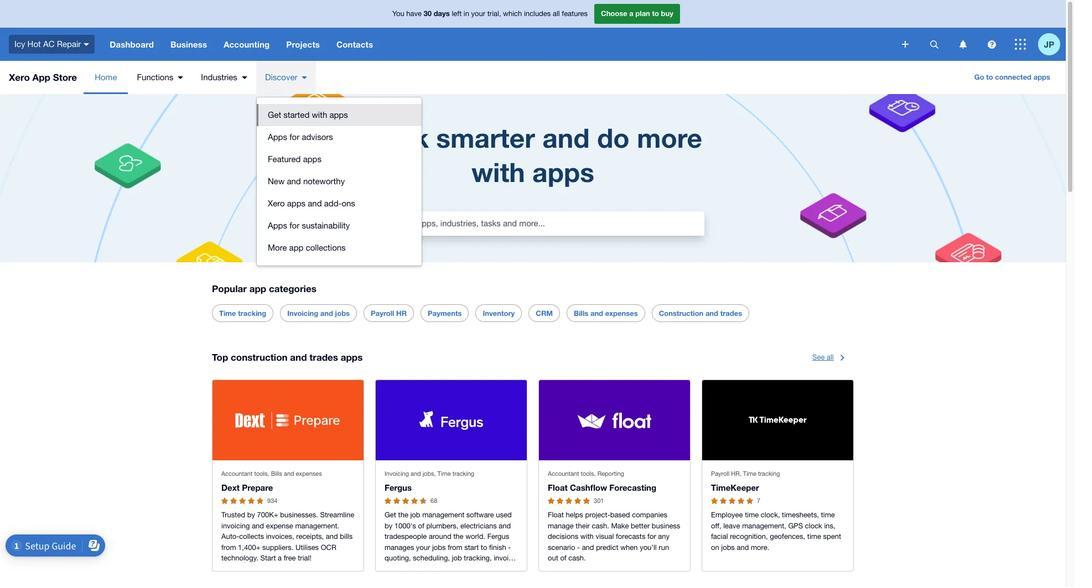 Task type: describe. For each thing, give the bounding box(es) containing it.
for for advisors
[[290, 132, 300, 142]]

float helps project-based companies manage their cash. make better business decisions with visual forecasts for any scenario - and predict when you'll run out of cash.
[[548, 511, 680, 563]]

forecasting
[[610, 483, 656, 493]]

invoices,
[[266, 533, 294, 541]]

collections
[[306, 243, 346, 252]]

0 horizontal spatial svg image
[[930, 40, 938, 48]]

you have 30 days left in your trial, which includes all features
[[392, 9, 588, 18]]

includes
[[524, 10, 551, 18]]

apps for apps for advisors
[[268, 132, 287, 142]]

give
[[490, 565, 503, 573]]

facial
[[711, 533, 728, 541]]

time inside button
[[219, 309, 236, 318]]

for inside float helps project-based companies manage their cash. make better business decisions with visual forecasts for any scenario - and predict when you'll run out of cash.
[[648, 533, 656, 541]]

2 horizontal spatial svg image
[[988, 40, 996, 48]]

Work smarter and do more with apps search field
[[0, 94, 1066, 262]]

world.
[[466, 533, 485, 541]]

1,400+
[[238, 543, 260, 552]]

prepare
[[242, 483, 273, 493]]

quoting,
[[385, 554, 411, 563]]

free
[[284, 554, 296, 563]]

dext prepare logo image
[[235, 412, 341, 430]]

business button
[[162, 28, 215, 61]]

time down '7'
[[745, 511, 759, 519]]

you'll
[[640, 543, 657, 552]]

go
[[974, 73, 984, 81]]

smarter
[[436, 122, 535, 153]]

icy
[[14, 39, 25, 49]]

0 horizontal spatial cash.
[[569, 554, 586, 563]]

get started with apps button
[[257, 104, 422, 126]]

float cashflow forecasting app logo image
[[576, 411, 653, 430]]

home
[[95, 73, 117, 82]]

fergus inside get the job management software used by 1000's of plumbers, electricians and tradespeople around the world. fergus manages your jobs from start to finish - quoting, scheduling, job tracking, invoic ing - and integrates with xero to give you a 360 view of how your business is performing.
[[487, 533, 509, 541]]

float inside accountant tools, reporting float cashflow forecasting
[[548, 483, 568, 493]]

apps up the apps for advisors button
[[330, 110, 348, 120]]

68
[[431, 498, 437, 504]]

invoicing and jobs
[[287, 309, 350, 318]]

better
[[631, 522, 650, 530]]

payroll for payroll hr, time tracking timekeeper
[[711, 471, 730, 477]]

1000's
[[394, 522, 416, 530]]

dashboard
[[110, 39, 154, 49]]

projects
[[286, 39, 320, 49]]

1 vertical spatial your
[[416, 543, 430, 552]]

a inside banner
[[629, 9, 634, 18]]

management.
[[295, 522, 339, 530]]

timekeeper link
[[711, 483, 759, 493]]

from inside 'trusted by 700k+ businesses. streamline invoicing and expense management. auto-collects invoices, receipts, and bills from 1,400+ suppliers. utilises ocr technology. start a free trial!'
[[221, 543, 236, 552]]

more app collections
[[268, 243, 346, 252]]

time down clock at right bottom
[[807, 533, 821, 541]]

industries button
[[192, 61, 256, 94]]

expenses inside button
[[605, 309, 638, 318]]

0 horizontal spatial trades
[[310, 352, 338, 363]]

accountant for float cashflow forecasting
[[548, 471, 579, 477]]

and inside employee time clock, timesheets, time off, leave management, gps clock ins, facial recognition, geofences, time spent on jobs and more.
[[737, 543, 749, 552]]

business inside float helps project-based companies manage their cash. make better business decisions with visual forecasts for any scenario - and predict when you'll run out of cash.
[[652, 522, 680, 530]]

xero inside get the job management software used by 1000's of plumbers, electricians and tradespeople around the world. fergus manages your jobs from start to finish - quoting, scheduling, job tracking, invoic ing - and integrates with xero to give you a 360 view of how your business is performing.
[[464, 565, 479, 573]]

streamline
[[320, 511, 354, 519]]

and inside accountant tools, bills and expenses dext prepare
[[284, 471, 294, 477]]

invoicing and jobs button
[[287, 305, 350, 322]]

invoicing for invoicing and jobs, time tracking fergus
[[385, 471, 409, 477]]

manage
[[548, 522, 574, 530]]

ocr
[[321, 543, 336, 552]]

when
[[621, 543, 638, 552]]

time up ins,
[[821, 511, 835, 519]]

work
[[364, 122, 429, 153]]

2 vertical spatial of
[[421, 576, 427, 584]]

your inside you have 30 days left in your trial, which includes all features
[[471, 10, 485, 18]]

their
[[576, 522, 590, 530]]

get for get the job management software used by 1000's of plumbers, electricians and tradespeople around the world. fergus manages your jobs from start to finish - quoting, scheduling, job tracking, invoic ing - and integrates with xero to give you a 360 view of how your business is performing.
[[385, 511, 396, 519]]

construction and trades
[[659, 309, 742, 318]]

app for collections
[[289, 243, 304, 252]]

start
[[260, 554, 276, 563]]

trusted
[[221, 511, 245, 519]]

popular
[[212, 283, 247, 294]]

hr,
[[731, 471, 741, 477]]

software
[[466, 511, 494, 519]]

time tracking
[[219, 309, 266, 318]]

is
[[491, 576, 497, 584]]

fergus inside invoicing and jobs, time tracking fergus
[[385, 483, 412, 493]]

apps down new and noteworthy
[[287, 199, 306, 208]]

700k+
[[257, 511, 278, 519]]

all inside you have 30 days left in your trial, which includes all features
[[553, 10, 560, 18]]

and inside invoicing and jobs, time tracking fergus
[[411, 471, 421, 477]]

jobs inside employee time clock, timesheets, time off, leave management, gps clock ins, facial recognition, geofences, time spent on jobs and more.
[[721, 543, 735, 552]]

and inside float helps project-based companies manage their cash. make better business decisions with visual forecasts for any scenario - and predict when you'll run out of cash.
[[582, 543, 594, 552]]

tools, for float
[[581, 471, 596, 477]]

performing.
[[385, 587, 422, 587]]

tracking inside the payroll hr, time tracking timekeeper
[[758, 471, 780, 477]]

decisions
[[548, 533, 578, 541]]

invoicing for invoicing and jobs
[[287, 309, 318, 318]]

get for get started with apps
[[268, 110, 281, 120]]

electricians
[[460, 522, 497, 530]]

go to connected apps link
[[968, 69, 1057, 86]]

a inside 'trusted by 700k+ businesses. streamline invoicing and expense management. auto-collects invoices, receipts, and bills from 1,400+ suppliers. utilises ocr technology. start a free trial!'
[[278, 554, 282, 563]]

1 horizontal spatial your
[[445, 576, 459, 584]]

0 horizontal spatial -
[[396, 565, 399, 573]]

out
[[548, 554, 558, 563]]

fergus app logo image
[[419, 411, 483, 430]]

inventory
[[483, 309, 515, 318]]

icy hot ac repair button
[[0, 28, 101, 61]]

hot
[[27, 39, 41, 49]]

apps for apps for sustainability
[[268, 221, 287, 230]]

advisors
[[302, 132, 333, 142]]

timesheets,
[[782, 511, 819, 519]]

management,
[[742, 522, 786, 530]]

business
[[170, 39, 207, 49]]

with inside float helps project-based companies manage their cash. make better business decisions with visual forecasts for any scenario - and predict when you'll run out of cash.
[[580, 533, 594, 541]]

payments
[[428, 309, 462, 318]]

by inside get the job management software used by 1000's of plumbers, electricians and tradespeople around the world. fergus manages your jobs from start to finish - quoting, scheduling, job tracking, invoic ing - and integrates with xero to give you a 360 view of how your business is performing.
[[385, 522, 393, 530]]

all inside "link"
[[827, 353, 834, 361]]

of inside float helps project-based companies manage their cash. make better business decisions with visual forecasts for any scenario - and predict when you'll run out of cash.
[[560, 554, 567, 563]]

any
[[658, 533, 670, 541]]

0 vertical spatial the
[[398, 511, 408, 519]]

discover
[[265, 73, 297, 82]]

timekeeper app logo image
[[744, 411, 812, 430]]

featured
[[268, 154, 301, 164]]

how
[[429, 576, 443, 584]]

and inside work smarter and do more with apps
[[543, 122, 590, 153]]

run
[[659, 543, 669, 552]]

payroll for payroll hr
[[371, 309, 394, 318]]

ins,
[[824, 522, 836, 530]]

0 vertical spatial cash.
[[592, 522, 609, 530]]

timekeeper
[[711, 483, 759, 493]]

tracking inside button
[[238, 309, 266, 318]]

1 vertical spatial the
[[453, 533, 464, 541]]

gps
[[788, 522, 803, 530]]

do
[[597, 122, 630, 153]]

jp
[[1044, 39, 1054, 49]]

more app collections button
[[257, 237, 422, 259]]

inventory button
[[483, 305, 515, 322]]

bills inside accountant tools, bills and expenses dext prepare
[[271, 471, 282, 477]]

see all
[[812, 353, 834, 361]]

menu containing home
[[84, 61, 316, 94]]

crm
[[536, 309, 553, 318]]

payments button
[[428, 305, 462, 322]]

on
[[711, 543, 719, 552]]

visual
[[596, 533, 614, 541]]



Task type: vqa. For each thing, say whether or not it's contained in the screenshot.


Task type: locate. For each thing, give the bounding box(es) containing it.
invoicing inside invoicing and jobs, time tracking fergus
[[385, 471, 409, 477]]

with inside work smarter and do more with apps
[[471, 156, 525, 188]]

0 horizontal spatial jobs
[[335, 309, 350, 318]]

2 horizontal spatial time
[[743, 471, 757, 477]]

xero down new
[[268, 199, 285, 208]]

accountant for dext prepare
[[221, 471, 253, 477]]

to inside banner
[[652, 9, 659, 18]]

jp button
[[1038, 28, 1066, 61]]

a left free
[[278, 554, 282, 563]]

1 horizontal spatial xero
[[268, 199, 285, 208]]

bills
[[574, 309, 588, 318], [271, 471, 282, 477]]

invoicing down 'categories'
[[287, 309, 318, 318]]

with inside get the job management software used by 1000's of plumbers, electricians and tradespeople around the world. fergus manages your jobs from start to finish - quoting, scheduling, job tracking, invoic ing - and integrates with xero to give you a 360 view of how your business is performing.
[[449, 565, 462, 573]]

0 horizontal spatial app
[[249, 283, 266, 294]]

receipts,
[[296, 533, 324, 541]]

apps for sustainability button
[[257, 215, 422, 237]]

0 horizontal spatial from
[[221, 543, 236, 552]]

1 float from the top
[[548, 483, 568, 493]]

2 horizontal spatial svg image
[[1015, 39, 1026, 50]]

with up advisors
[[312, 110, 327, 120]]

leave
[[723, 522, 740, 530]]

Search apps, industries, tasks and more... field
[[388, 213, 704, 234]]

make
[[611, 522, 629, 530]]

payroll hr
[[371, 309, 407, 318]]

1 tools, from the left
[[254, 471, 269, 477]]

jobs inside get the job management software used by 1000's of plumbers, electricians and tradespeople around the world. fergus manages your jobs from start to finish - quoting, scheduling, job tracking, invoic ing - and integrates with xero to give you a 360 view of how your business is performing.
[[432, 543, 446, 552]]

top
[[212, 352, 228, 363]]

svg image
[[988, 40, 996, 48], [902, 41, 909, 48], [84, 43, 89, 46]]

0 vertical spatial a
[[629, 9, 634, 18]]

for up you'll
[[648, 533, 656, 541]]

all left features
[[553, 10, 560, 18]]

2 float from the top
[[548, 511, 564, 519]]

start
[[464, 543, 479, 552]]

app inside button
[[289, 243, 304, 252]]

tracking,
[[464, 554, 492, 563]]

payroll
[[371, 309, 394, 318], [711, 471, 730, 477]]

xero for xero app store
[[9, 71, 30, 83]]

finish
[[489, 543, 506, 552]]

tools, up prepare
[[254, 471, 269, 477]]

business inside get the job management software used by 1000's of plumbers, electricians and tradespeople around the world. fergus manages your jobs from start to finish - quoting, scheduling, job tracking, invoic ing - and integrates with xero to give you a 360 view of how your business is performing.
[[461, 576, 490, 584]]

float cashflow forecasting link
[[548, 483, 656, 493]]

1 horizontal spatial app
[[289, 243, 304, 252]]

fergus up 1000's
[[385, 483, 412, 493]]

1 vertical spatial a
[[278, 554, 282, 563]]

0 vertical spatial float
[[548, 483, 568, 493]]

by left 1000's
[[385, 522, 393, 530]]

a left 360
[[385, 576, 389, 584]]

business up any
[[652, 522, 680, 530]]

apps up featured
[[268, 132, 287, 142]]

1 vertical spatial job
[[452, 554, 462, 563]]

by inside 'trusted by 700k+ businesses. streamline invoicing and expense management. auto-collects invoices, receipts, and bills from 1,400+ suppliers. utilises ocr technology. start a free trial!'
[[247, 511, 255, 519]]

2 horizontal spatial tracking
[[758, 471, 780, 477]]

repair
[[57, 39, 81, 49]]

0 vertical spatial bills
[[574, 309, 588, 318]]

banner
[[0, 0, 1066, 61]]

recognition,
[[730, 533, 768, 541]]

1 vertical spatial float
[[548, 511, 564, 519]]

apps inside button
[[303, 154, 322, 164]]

suppliers.
[[262, 543, 294, 552]]

accounting
[[224, 39, 270, 49]]

0 vertical spatial invoicing
[[287, 309, 318, 318]]

cashflow
[[570, 483, 607, 493]]

0 horizontal spatial by
[[247, 511, 255, 519]]

apps up search apps, industries, tasks and more... field
[[532, 156, 594, 188]]

apps right connected
[[1034, 73, 1050, 81]]

1 horizontal spatial expenses
[[605, 309, 638, 318]]

new and noteworthy button
[[257, 170, 422, 193]]

navigation
[[101, 28, 894, 61]]

cash. down the project- at the right bottom of the page
[[592, 522, 609, 530]]

invoicing and jobs, time tracking fergus
[[385, 471, 474, 493]]

auto-
[[221, 533, 239, 541]]

1 vertical spatial invoicing
[[385, 471, 409, 477]]

0 vertical spatial of
[[418, 522, 424, 530]]

ac
[[43, 39, 55, 49]]

with inside button
[[312, 110, 327, 120]]

apps for advisors
[[268, 132, 333, 142]]

0 horizontal spatial get
[[268, 110, 281, 120]]

1 accountant from the left
[[221, 471, 253, 477]]

accountant inside accountant tools, reporting float cashflow forecasting
[[548, 471, 579, 477]]

a
[[629, 9, 634, 18], [278, 554, 282, 563], [385, 576, 389, 584]]

1 from from the left
[[221, 543, 236, 552]]

- right scenario
[[577, 543, 580, 552]]

from down auto-
[[221, 543, 236, 552]]

1 horizontal spatial tools,
[[581, 471, 596, 477]]

for for sustainability
[[290, 221, 300, 230]]

0 vertical spatial expenses
[[605, 309, 638, 318]]

apps down invoicing and jobs button
[[341, 352, 363, 363]]

list box
[[257, 97, 422, 266]]

fergus up the finish
[[487, 533, 509, 541]]

bills
[[340, 533, 353, 541]]

1 vertical spatial xero
[[268, 199, 285, 208]]

work smarter and do more with apps
[[364, 122, 702, 188]]

fergus
[[385, 483, 412, 493], [487, 533, 509, 541]]

app right more
[[289, 243, 304, 252]]

0 horizontal spatial accountant
[[221, 471, 253, 477]]

for up more app collections
[[290, 221, 300, 230]]

xero app store
[[9, 71, 77, 83]]

tools, inside accountant tools, reporting float cashflow forecasting
[[581, 471, 596, 477]]

job left tracking,
[[452, 554, 462, 563]]

you
[[505, 565, 516, 573]]

1 vertical spatial fergus
[[487, 533, 509, 541]]

home button
[[84, 61, 128, 94]]

a inside get the job management software used by 1000's of plumbers, electricians and tradespeople around the world. fergus manages your jobs from start to finish - quoting, scheduling, job tracking, invoic ing - and integrates with xero to give you a 360 view of how your business is performing.
[[385, 576, 389, 584]]

with down 'smarter'
[[471, 156, 525, 188]]

menu
[[84, 61, 316, 94]]

banner containing jp
[[0, 0, 1066, 61]]

crm button
[[536, 305, 553, 322]]

0 vertical spatial apps
[[268, 132, 287, 142]]

to left give at the bottom of the page
[[481, 565, 488, 573]]

accountant inside accountant tools, bills and expenses dext prepare
[[221, 471, 253, 477]]

1 horizontal spatial svg image
[[902, 41, 909, 48]]

time down popular
[[219, 309, 236, 318]]

1 horizontal spatial fergus
[[487, 533, 509, 541]]

2 horizontal spatial a
[[629, 9, 634, 18]]

float left cashflow
[[548, 483, 568, 493]]

0 vertical spatial trades
[[720, 309, 742, 318]]

clock,
[[761, 511, 780, 519]]

tools, up cashflow
[[581, 471, 596, 477]]

scenario
[[548, 543, 575, 552]]

invoicing inside button
[[287, 309, 318, 318]]

get inside get the job management software used by 1000's of plumbers, electricians and tradespeople around the world. fergus manages your jobs from start to finish - quoting, scheduling, job tracking, invoic ing - and integrates with xero to give you a 360 view of how your business is performing.
[[385, 511, 396, 519]]

construction
[[659, 309, 704, 318]]

2 vertical spatial for
[[648, 533, 656, 541]]

1 horizontal spatial all
[[827, 353, 834, 361]]

0 vertical spatial by
[[247, 511, 255, 519]]

- inside float helps project-based companies manage their cash. make better business decisions with visual forecasts for any scenario - and predict when you'll run out of cash.
[[577, 543, 580, 552]]

navigation inside banner
[[101, 28, 894, 61]]

to right the go
[[986, 73, 993, 81]]

2 apps from the top
[[268, 221, 287, 230]]

project-
[[585, 511, 610, 519]]

jobs
[[335, 309, 350, 318], [432, 543, 446, 552], [721, 543, 735, 552]]

1 vertical spatial cash.
[[569, 554, 586, 563]]

time
[[745, 511, 759, 519], [821, 511, 835, 519], [807, 533, 821, 541]]

apps inside work smarter and do more with apps
[[532, 156, 594, 188]]

payroll left hr,
[[711, 471, 730, 477]]

301
[[594, 498, 604, 504]]

of right 1000's
[[418, 522, 424, 530]]

invoic
[[494, 554, 515, 563]]

expenses inside accountant tools, bills and expenses dext prepare
[[296, 471, 322, 477]]

1 horizontal spatial invoicing
[[385, 471, 409, 477]]

1 vertical spatial business
[[461, 576, 490, 584]]

- right the finish
[[508, 543, 511, 552]]

payroll inside 'button'
[[371, 309, 394, 318]]

jobs down the "around"
[[432, 543, 446, 552]]

0 horizontal spatial payroll
[[371, 309, 394, 318]]

1 vertical spatial app
[[249, 283, 266, 294]]

1 horizontal spatial bills
[[574, 309, 588, 318]]

0 horizontal spatial bills
[[271, 471, 282, 477]]

2 from from the left
[[448, 543, 462, 552]]

xero down tracking,
[[464, 565, 479, 573]]

time inside invoicing and jobs, time tracking fergus
[[438, 471, 451, 477]]

30
[[424, 9, 432, 18]]

collects
[[239, 533, 264, 541]]

1 horizontal spatial business
[[652, 522, 680, 530]]

bills up prepare
[[271, 471, 282, 477]]

hr
[[396, 309, 407, 318]]

xero for xero apps and add-ons
[[268, 199, 285, 208]]

2 horizontal spatial -
[[577, 543, 580, 552]]

top construction and trades apps
[[212, 352, 363, 363]]

companies
[[632, 511, 667, 519]]

bills and expenses button
[[574, 305, 638, 322]]

with down their
[[580, 533, 594, 541]]

invoicing up fergus link
[[385, 471, 409, 477]]

dext
[[221, 483, 240, 493]]

navigation containing dashboard
[[101, 28, 894, 61]]

icy hot ac repair
[[14, 39, 81, 49]]

payroll inside the payroll hr, time tracking timekeeper
[[711, 471, 730, 477]]

0 horizontal spatial invoicing
[[287, 309, 318, 318]]

tools, for and
[[254, 471, 269, 477]]

featured apps button
[[257, 148, 422, 170]]

trades inside construction and trades button
[[720, 309, 742, 318]]

new and noteworthy
[[268, 177, 345, 186]]

bills right crm button
[[574, 309, 588, 318]]

dext prepare link
[[221, 483, 273, 493]]

0 horizontal spatial time
[[219, 309, 236, 318]]

connected
[[995, 73, 1032, 81]]

tracking right jobs,
[[453, 471, 474, 477]]

time right jobs,
[[438, 471, 451, 477]]

1 vertical spatial get
[[385, 511, 396, 519]]

1 horizontal spatial -
[[508, 543, 511, 552]]

industries
[[201, 73, 237, 82]]

app for categories
[[249, 283, 266, 294]]

1 horizontal spatial trades
[[720, 309, 742, 318]]

2 horizontal spatial xero
[[464, 565, 479, 573]]

xero inside xero apps and add-ons button
[[268, 199, 285, 208]]

0 horizontal spatial svg image
[[84, 43, 89, 46]]

accountant up dext
[[221, 471, 253, 477]]

trusted by 700k+ businesses. streamline invoicing and expense management. auto-collects invoices, receipts, and bills from 1,400+ suppliers. utilises ocr technology. start a free trial!
[[221, 511, 354, 563]]

you
[[392, 10, 404, 18]]

construction and trades button
[[659, 305, 742, 322]]

1 horizontal spatial svg image
[[959, 40, 967, 48]]

jobs inside button
[[335, 309, 350, 318]]

0 vertical spatial all
[[553, 10, 560, 18]]

ing
[[385, 565, 394, 573]]

group containing get started with apps
[[257, 97, 422, 266]]

xero apps and add-ons button
[[257, 193, 422, 215]]

time right hr,
[[743, 471, 757, 477]]

0 horizontal spatial your
[[416, 543, 430, 552]]

1 horizontal spatial from
[[448, 543, 462, 552]]

2 vertical spatial xero
[[464, 565, 479, 573]]

tracking down popular app categories
[[238, 309, 266, 318]]

featured apps
[[268, 154, 322, 164]]

trades right construction
[[720, 309, 742, 318]]

of left 'how' on the left
[[421, 576, 427, 584]]

float inside float helps project-based companies manage their cash. make better business decisions with visual forecasts for any scenario - and predict when you'll run out of cash.
[[548, 511, 564, 519]]

1 vertical spatial by
[[385, 522, 393, 530]]

0 vertical spatial job
[[410, 511, 420, 519]]

get started with apps
[[268, 110, 348, 120]]

group
[[257, 97, 422, 266]]

integrates
[[415, 565, 447, 573]]

2 tools, from the left
[[581, 471, 596, 477]]

of right out
[[560, 554, 567, 563]]

a left plan
[[629, 9, 634, 18]]

from inside get the job management software used by 1000's of plumbers, electricians and tradespeople around the world. fergus manages your jobs from start to finish - quoting, scheduling, job tracking, invoic ing - and integrates with xero to give you a 360 view of how your business is performing.
[[448, 543, 462, 552]]

svg image
[[1015, 39, 1026, 50], [930, 40, 938, 48], [959, 40, 967, 48]]

0 horizontal spatial expenses
[[296, 471, 322, 477]]

0 horizontal spatial all
[[553, 10, 560, 18]]

for up featured apps
[[290, 132, 300, 142]]

0 horizontal spatial the
[[398, 511, 408, 519]]

list box containing get started with apps
[[257, 97, 422, 266]]

1 vertical spatial all
[[827, 353, 834, 361]]

accounting button
[[215, 28, 278, 61]]

get left started
[[268, 110, 281, 120]]

tracking up '7'
[[758, 471, 780, 477]]

1 horizontal spatial the
[[453, 533, 464, 541]]

functions button
[[128, 61, 192, 94]]

the left world.
[[453, 533, 464, 541]]

xero left app
[[9, 71, 30, 83]]

job up 1000's
[[410, 511, 420, 519]]

0 vertical spatial get
[[268, 110, 281, 120]]

7
[[757, 498, 761, 504]]

1 horizontal spatial cash.
[[592, 522, 609, 530]]

jobs left payroll hr
[[335, 309, 350, 318]]

jobs right the on
[[721, 543, 735, 552]]

your right in
[[471, 10, 485, 18]]

0 vertical spatial payroll
[[371, 309, 394, 318]]

1 horizontal spatial time
[[438, 471, 451, 477]]

for
[[290, 132, 300, 142], [290, 221, 300, 230], [648, 533, 656, 541]]

2 vertical spatial a
[[385, 576, 389, 584]]

0 horizontal spatial tools,
[[254, 471, 269, 477]]

to right start
[[481, 543, 487, 552]]

from left start
[[448, 543, 462, 552]]

svg image inside icy hot ac repair popup button
[[84, 43, 89, 46]]

forecasts
[[616, 533, 646, 541]]

1 vertical spatial apps
[[268, 221, 287, 230]]

all
[[553, 10, 560, 18], [827, 353, 834, 361]]

with right integrates
[[449, 565, 462, 573]]

- right the ing
[[396, 565, 399, 573]]

business left is
[[461, 576, 490, 584]]

1 vertical spatial payroll
[[711, 471, 730, 477]]

2 horizontal spatial jobs
[[721, 543, 735, 552]]

934
[[267, 498, 278, 504]]

2 horizontal spatial your
[[471, 10, 485, 18]]

0 horizontal spatial a
[[278, 554, 282, 563]]

get inside get started with apps button
[[268, 110, 281, 120]]

fergus link
[[385, 483, 412, 493]]

1 horizontal spatial jobs
[[432, 543, 446, 552]]

1 vertical spatial of
[[560, 554, 567, 563]]

tools,
[[254, 471, 269, 477], [581, 471, 596, 477]]

apps up more
[[268, 221, 287, 230]]

1 horizontal spatial job
[[452, 554, 462, 563]]

by left 700k+
[[247, 511, 255, 519]]

your right 'how' on the left
[[445, 576, 459, 584]]

ons
[[342, 199, 355, 208]]

geofences,
[[770, 533, 805, 541]]

bills inside button
[[574, 309, 588, 318]]

0 vertical spatial xero
[[9, 71, 30, 83]]

started
[[284, 110, 310, 120]]

popular app categories
[[212, 283, 316, 294]]

1 horizontal spatial get
[[385, 511, 396, 519]]

tradespeople
[[385, 533, 427, 541]]

0 vertical spatial fergus
[[385, 483, 412, 493]]

2 accountant from the left
[[548, 471, 579, 477]]

xero apps and add-ons
[[268, 199, 355, 208]]

based
[[610, 511, 630, 519]]

get up 1000's
[[385, 511, 396, 519]]

0 vertical spatial for
[[290, 132, 300, 142]]

1 horizontal spatial payroll
[[711, 471, 730, 477]]

apps for advisors button
[[257, 126, 422, 148]]

float up the manage
[[548, 511, 564, 519]]

accountant tools, bills and expenses dext prepare
[[221, 471, 322, 493]]

1 horizontal spatial by
[[385, 522, 393, 530]]

1 horizontal spatial a
[[385, 576, 389, 584]]

0 horizontal spatial job
[[410, 511, 420, 519]]

0 horizontal spatial business
[[461, 576, 490, 584]]

your up scheduling,
[[416, 543, 430, 552]]

2 vertical spatial your
[[445, 576, 459, 584]]

all right see
[[827, 353, 834, 361]]

app right popular
[[249, 283, 266, 294]]

of
[[418, 522, 424, 530], [560, 554, 567, 563], [421, 576, 427, 584]]

apps down advisors
[[303, 154, 322, 164]]

trades down invoicing and jobs button
[[310, 352, 338, 363]]

0 vertical spatial your
[[471, 10, 485, 18]]

payroll left the hr
[[371, 309, 394, 318]]

0 horizontal spatial xero
[[9, 71, 30, 83]]

tracking inside invoicing and jobs, time tracking fergus
[[453, 471, 474, 477]]

cash. down scenario
[[569, 554, 586, 563]]

1 horizontal spatial tracking
[[453, 471, 474, 477]]

1 apps from the top
[[268, 132, 287, 142]]

categories
[[269, 283, 316, 294]]

employee time clock, timesheets, time off, leave management, gps clock ins, facial recognition, geofences, time spent on jobs and more.
[[711, 511, 841, 552]]

time inside the payroll hr, time tracking timekeeper
[[743, 471, 757, 477]]

1 vertical spatial for
[[290, 221, 300, 230]]

businesses.
[[280, 511, 318, 519]]

the up 1000's
[[398, 511, 408, 519]]

1 vertical spatial expenses
[[296, 471, 322, 477]]

to left buy
[[652, 9, 659, 18]]

0 horizontal spatial fergus
[[385, 483, 412, 493]]

accountant up cashflow
[[548, 471, 579, 477]]

tools, inside accountant tools, bills and expenses dext prepare
[[254, 471, 269, 477]]

contacts button
[[328, 28, 381, 61]]

app
[[32, 71, 50, 83]]



